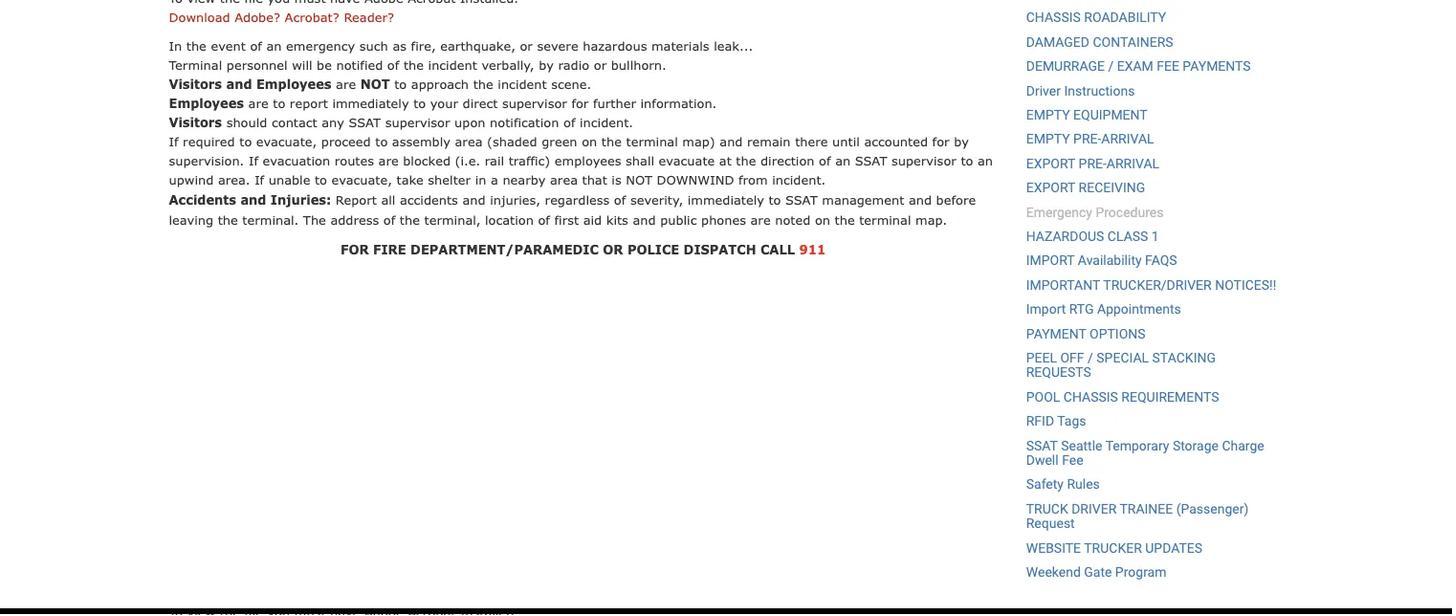 Task type: describe. For each thing, give the bounding box(es) containing it.
tags
[[1058, 413, 1087, 429]]

trucker/driver
[[1104, 277, 1212, 293]]

leak...
[[714, 38, 753, 53]]

and down personnel
[[226, 76, 252, 91]]

instructions
[[1064, 83, 1135, 98]]

the down fire,
[[404, 57, 424, 72]]

evacuation
[[263, 153, 330, 167]]

accidents
[[400, 192, 458, 207]]

or
[[603, 242, 623, 256]]

to down should at the left
[[239, 133, 252, 148]]

of down as
[[387, 57, 399, 72]]

1 vertical spatial for
[[933, 133, 950, 148]]

of down all at the top of page
[[384, 212, 395, 227]]

chassis roadability link
[[1027, 10, 1167, 26]]

the up direct
[[473, 76, 494, 91]]

download adobe? acrobat? reader? link
[[169, 9, 394, 25]]

0 vertical spatial if
[[169, 133, 179, 148]]

import availability faqs link
[[1027, 253, 1178, 269]]

map)
[[683, 133, 716, 148]]

the up 'employees'
[[602, 133, 622, 148]]

the
[[303, 212, 326, 227]]

1 horizontal spatial not
[[626, 172, 653, 187]]

to up the before
[[961, 153, 974, 167]]

pool chassis requirements link
[[1027, 389, 1220, 405]]

materials
[[652, 38, 710, 53]]

are down notified
[[336, 76, 356, 91]]

leaving
[[169, 212, 213, 227]]

injuries:
[[271, 192, 331, 207]]

information.
[[641, 95, 717, 110]]

notices!!
[[1215, 277, 1277, 293]]

weekend
[[1027, 564, 1081, 580]]

chassis roadability damaged containers demurrage / exam fee payments driver instructions empty equipment empty pre-arrival export pre-arrival export receiving emergency procedures hazardous class 1 import availability faqs important trucker/driver notices!! import rtg appointments payment options peel off / special stacking requests pool chassis requirements rfid tags ssat seattle temporary storage charge dwell fee safety rules truck driver trainee (passenger) request website trucker updates weekend gate program
[[1027, 10, 1277, 580]]

will
[[292, 57, 312, 72]]

as
[[393, 38, 407, 53]]

ssat up proceed
[[349, 114, 381, 129]]

area.
[[218, 172, 250, 187]]

there
[[795, 133, 828, 148]]

import
[[1027, 301, 1066, 317]]

the up from
[[736, 153, 756, 167]]

0 vertical spatial incident.
[[580, 114, 634, 129]]

the down accidents and injuries:
[[218, 212, 238, 227]]

public
[[660, 212, 697, 227]]

for fire department/paramedic or police dispatch call 911
[[341, 242, 826, 256]]

upon
[[455, 114, 486, 129]]

of up personnel
[[250, 38, 262, 53]]

ssat seattle temporary storage charge dwell fee link
[[1027, 438, 1265, 468]]

proceed
[[321, 133, 371, 148]]

temporary
[[1106, 438, 1170, 453]]

export receiving link
[[1027, 180, 1146, 196]]

2 vertical spatial if
[[255, 172, 264, 187]]

off
[[1061, 350, 1085, 366]]

scene.
[[551, 76, 592, 91]]

shall
[[626, 153, 655, 167]]

be
[[317, 57, 332, 72]]

the down management
[[835, 212, 855, 227]]

noted
[[775, 212, 811, 227]]

of down there
[[819, 153, 831, 167]]

safety
[[1027, 477, 1064, 492]]

further
[[593, 95, 636, 110]]

upwind
[[169, 172, 214, 187]]

terminal inside the report all accidents and injuries, regardless of severity, immediately to ssat management and before leaving the terminal. the address of the terminal, location of first aid kits and public phones are noted on the terminal map.
[[860, 212, 911, 227]]

to right proceed
[[375, 133, 388, 148]]

download adobe? acrobat? reader?
[[169, 9, 394, 24]]

roadability
[[1084, 10, 1167, 26]]

any
[[322, 114, 344, 129]]

dwell
[[1027, 452, 1059, 468]]

1 horizontal spatial employees
[[256, 76, 332, 91]]

acrobat?
[[285, 9, 340, 24]]

hazardous class 1 link
[[1027, 228, 1160, 244]]

shelter
[[428, 172, 471, 187]]

accidents
[[169, 192, 236, 207]]

damaged
[[1027, 34, 1090, 50]]

trainee
[[1120, 501, 1173, 517]]

empty equipment link
[[1027, 107, 1148, 123]]

1 vertical spatial chassis
[[1064, 389, 1119, 405]]

of up green
[[564, 114, 576, 129]]

1 empty from the top
[[1027, 107, 1070, 123]]

0 vertical spatial incident
[[428, 57, 477, 72]]

for
[[341, 242, 369, 256]]

and down severity,
[[633, 212, 656, 227]]

immediately inside in the event of an emergency such as fire, earthquake, or severe hazardous materials leak... terminal personnel will be notified of the incident verbally, by radio or bullhorn. visitors and employees are not to approach the incident scene. employees are to report immediately to your direct supervisor for further information. visitors should contact any ssat supervisor upon notification of incident. if required to evacuate, proceed to assembly area (shaded green on the terminal map) and remain there until accounted for by supervision. if evacuation routes are blocked (i.e. rail traffic) employees shall evacuate at the direction of an ssat supervisor to an upwind area. if unable to evacuate, take shelter in a nearby area that is not downwind from incident.
[[332, 95, 409, 110]]

import
[[1027, 253, 1075, 269]]

report all accidents and injuries, regardless of severity, immediately to ssat management and before leaving the terminal. the address of the terminal, location of first aid kits and public phones are noted on the terminal map.
[[169, 192, 976, 227]]

seattle
[[1061, 438, 1103, 453]]

1 horizontal spatial area
[[550, 172, 578, 187]]

accidents and injuries:
[[169, 192, 331, 207]]

peel
[[1027, 350, 1057, 366]]

rules
[[1067, 477, 1100, 492]]

are up take
[[379, 153, 399, 167]]

payment options link
[[1027, 326, 1146, 342]]

availability
[[1078, 253, 1142, 269]]

0 horizontal spatial by
[[539, 57, 554, 72]]

in
[[475, 172, 487, 187]]

phones
[[701, 212, 746, 227]]

1 vertical spatial if
[[249, 153, 258, 167]]

driver instructions link
[[1027, 83, 1135, 98]]

are up should at the left
[[248, 95, 269, 110]]

kits
[[606, 212, 629, 227]]

ssat inside the report all accidents and injuries, regardless of severity, immediately to ssat management and before leaving the terminal. the address of the terminal, location of first aid kits and public phones are noted on the terminal map.
[[786, 192, 818, 207]]

damaged containers link
[[1027, 34, 1174, 50]]

driver
[[1072, 501, 1117, 517]]

personnel
[[227, 57, 288, 72]]

1 horizontal spatial by
[[954, 133, 969, 148]]

to left your
[[414, 95, 426, 110]]

a
[[491, 172, 498, 187]]

to up injuries:
[[315, 172, 327, 187]]

adobe?
[[235, 9, 280, 24]]



Task type: locate. For each thing, give the bounding box(es) containing it.
is
[[612, 172, 622, 187]]

by
[[539, 57, 554, 72], [954, 133, 969, 148]]

1 horizontal spatial for
[[933, 133, 950, 148]]

supervisor down accounted
[[892, 153, 957, 167]]

0 vertical spatial terminal
[[626, 133, 678, 148]]

immediately down notified
[[332, 95, 409, 110]]

or up verbally, on the left top of the page
[[520, 38, 533, 53]]

1 vertical spatial by
[[954, 133, 969, 148]]

1 vertical spatial employees
[[169, 95, 244, 110]]

0 horizontal spatial not
[[361, 76, 390, 91]]

(passenger)
[[1177, 501, 1249, 517]]

0 vertical spatial export
[[1027, 156, 1076, 171]]

1 vertical spatial or
[[594, 57, 607, 72]]

0 vertical spatial on
[[582, 133, 597, 148]]

1 horizontal spatial an
[[836, 153, 851, 167]]

1 vertical spatial not
[[626, 172, 653, 187]]

employees up required
[[169, 95, 244, 110]]

1 export from the top
[[1027, 156, 1076, 171]]

1 horizontal spatial incident.
[[772, 172, 826, 187]]

1 vertical spatial evacuate,
[[332, 172, 392, 187]]

2 vertical spatial supervisor
[[892, 153, 957, 167]]

important
[[1027, 277, 1101, 293]]

blocked
[[403, 153, 451, 167]]

not down shall
[[626, 172, 653, 187]]

2 empty from the top
[[1027, 131, 1070, 147]]

1
[[1152, 228, 1160, 244]]

1 horizontal spatial /
[[1109, 58, 1114, 74]]

to inside the report all accidents and injuries, regardless of severity, immediately to ssat management and before leaving the terminal. the address of the terminal, location of first aid kits and public phones are noted on the terminal map.
[[769, 192, 781, 207]]

of left first
[[538, 212, 550, 227]]

chassis up the damaged
[[1027, 10, 1081, 26]]

or down hazardous
[[594, 57, 607, 72]]

1 vertical spatial /
[[1088, 350, 1094, 366]]

download
[[169, 9, 230, 24]]

terminal.
[[242, 212, 299, 227]]

contact
[[272, 114, 317, 129]]

and up terminal.
[[241, 192, 266, 207]]

arrival down equipment
[[1102, 131, 1155, 147]]

take
[[397, 172, 424, 187]]

rfid
[[1027, 413, 1055, 429]]

0 horizontal spatial on
[[582, 133, 597, 148]]

0 vertical spatial evacuate,
[[256, 133, 317, 148]]

procedures
[[1096, 204, 1164, 220]]

0 horizontal spatial terminal
[[626, 133, 678, 148]]

chassis
[[1027, 10, 1081, 26], [1064, 389, 1119, 405]]

2 visitors from the top
[[169, 114, 222, 129]]

immediately up 'phones'
[[688, 192, 764, 207]]

pre-
[[1074, 131, 1102, 147], [1079, 156, 1107, 171]]

ssat inside chassis roadability damaged containers demurrage / exam fee payments driver instructions empty equipment empty pre-arrival export pre-arrival export receiving emergency procedures hazardous class 1 import availability faqs important trucker/driver notices!! import rtg appointments payment options peel off / special stacking requests pool chassis requirements rfid tags ssat seattle temporary storage charge dwell fee safety rules truck driver trainee (passenger) request website trucker updates weekend gate program
[[1027, 438, 1058, 453]]

0 horizontal spatial evacuate,
[[256, 133, 317, 148]]

evacuate, down contact
[[256, 133, 317, 148]]

notified
[[336, 57, 383, 72]]

2 horizontal spatial supervisor
[[892, 153, 957, 167]]

on
[[582, 133, 597, 148], [815, 212, 831, 227]]

such
[[360, 38, 388, 53]]

accounted
[[864, 133, 928, 148]]

injuries,
[[490, 192, 541, 207]]

rtg
[[1070, 301, 1094, 317]]

1 horizontal spatial on
[[815, 212, 831, 227]]

aid
[[583, 212, 602, 227]]

by down severe
[[539, 57, 554, 72]]

unable
[[269, 172, 310, 187]]

requests
[[1027, 365, 1092, 381]]

area up (i.e. at the top left
[[455, 133, 483, 148]]

if left required
[[169, 133, 179, 148]]

requirements
[[1122, 389, 1220, 405]]

and down 'in'
[[463, 192, 486, 207]]

0 vertical spatial supervisor
[[502, 95, 567, 110]]

export pre-arrival link
[[1027, 156, 1160, 171]]

if up accidents and injuries:
[[255, 172, 264, 187]]

your
[[430, 95, 458, 110]]

call
[[761, 242, 795, 256]]

empty down driver
[[1027, 107, 1070, 123]]

important trucker/driver notices!! link
[[1027, 277, 1277, 293]]

from
[[739, 172, 768, 187]]

map.
[[916, 212, 948, 227]]

evacuate, down routes
[[332, 172, 392, 187]]

2 horizontal spatial an
[[978, 153, 993, 167]]

(i.e.
[[455, 153, 481, 167]]

peel off / special stacking requests link
[[1027, 350, 1216, 381]]

0 vertical spatial not
[[361, 76, 390, 91]]

(shaded
[[487, 133, 537, 148]]

0 vertical spatial or
[[520, 38, 533, 53]]

demurrage / exam fee payments link
[[1027, 58, 1251, 74]]

supervisor up notification
[[502, 95, 567, 110]]

regardless
[[545, 192, 610, 207]]

0 horizontal spatial for
[[572, 95, 589, 110]]

pre- down empty pre-arrival link
[[1079, 156, 1107, 171]]

1 vertical spatial incident
[[498, 76, 547, 91]]

and up at
[[720, 133, 743, 148]]

0 horizontal spatial or
[[520, 38, 533, 53]]

incident. down direction
[[772, 172, 826, 187]]

1 vertical spatial pre-
[[1079, 156, 1107, 171]]

0 horizontal spatial an
[[266, 38, 282, 53]]

visitors up required
[[169, 114, 222, 129]]

incident up approach
[[428, 57, 477, 72]]

downwind
[[657, 172, 734, 187]]

that
[[582, 172, 607, 187]]

0 horizontal spatial incident.
[[580, 114, 634, 129]]

/ left exam
[[1109, 58, 1114, 74]]

visitors down 'terminal'
[[169, 76, 222, 91]]

0 vertical spatial area
[[455, 133, 483, 148]]

management
[[822, 192, 905, 207]]

empty down empty equipment link
[[1027, 131, 1070, 147]]

1 horizontal spatial or
[[594, 57, 607, 72]]

event
[[211, 38, 246, 53]]

1 vertical spatial export
[[1027, 180, 1076, 196]]

0 horizontal spatial /
[[1088, 350, 1094, 366]]

ssat
[[349, 114, 381, 129], [855, 153, 887, 167], [786, 192, 818, 207], [1027, 438, 1058, 453]]

0 vertical spatial arrival
[[1102, 131, 1155, 147]]

employees down will
[[256, 76, 332, 91]]

to up noted
[[769, 192, 781, 207]]

employees
[[555, 153, 622, 167]]

immediately
[[332, 95, 409, 110], [688, 192, 764, 207]]

should
[[226, 114, 267, 129]]

notification
[[490, 114, 559, 129]]

import rtg appointments link
[[1027, 301, 1182, 317]]

ssat down rfid
[[1027, 438, 1058, 453]]

0 horizontal spatial incident
[[428, 57, 477, 72]]

0 vertical spatial by
[[539, 57, 554, 72]]

on up 'employees'
[[582, 133, 597, 148]]

1 vertical spatial incident.
[[772, 172, 826, 187]]

website
[[1027, 540, 1081, 556]]

fire,
[[411, 38, 436, 53]]

first
[[555, 212, 579, 227]]

at
[[719, 153, 732, 167]]

hazardous
[[583, 38, 647, 53]]

1 vertical spatial area
[[550, 172, 578, 187]]

supervisor
[[502, 95, 567, 110], [385, 114, 450, 129], [892, 153, 957, 167]]

export
[[1027, 156, 1076, 171], [1027, 180, 1076, 196]]

request
[[1027, 516, 1075, 532]]

in the event of an emergency such as fire, earthquake, or severe hazardous materials leak... terminal personnel will be notified of the incident verbally, by radio or bullhorn. visitors and employees are not to approach the incident scene. employees are to report immediately to your direct supervisor for further information. visitors should contact any ssat supervisor upon notification of incident. if required to evacuate, proceed to assembly area (shaded green on the terminal map) and remain there until accounted for by supervision. if evacuation routes are blocked (i.e. rail traffic) employees shall evacuate at the direction of an ssat supervisor to an upwind area. if unable to evacuate, take shelter in a nearby area that is not downwind from incident.
[[169, 38, 993, 187]]

terminal up shall
[[626, 133, 678, 148]]

0 vertical spatial empty
[[1027, 107, 1070, 123]]

appointments
[[1098, 301, 1182, 317]]

address
[[331, 212, 379, 227]]

by up the before
[[954, 133, 969, 148]]

not
[[361, 76, 390, 91], [626, 172, 653, 187]]

visitors
[[169, 76, 222, 91], [169, 114, 222, 129]]

1 vertical spatial supervisor
[[385, 114, 450, 129]]

the up 'terminal'
[[186, 38, 207, 53]]

the down accidents
[[400, 212, 420, 227]]

are left noted
[[751, 212, 771, 227]]

fee
[[1062, 452, 1084, 468]]

1 vertical spatial on
[[815, 212, 831, 227]]

0 horizontal spatial supervisor
[[385, 114, 450, 129]]

equipment
[[1074, 107, 1148, 123]]

0 vertical spatial immediately
[[332, 95, 409, 110]]

1 horizontal spatial evacuate,
[[332, 172, 392, 187]]

of up 'kits'
[[614, 192, 626, 207]]

storage
[[1173, 438, 1219, 453]]

trucker
[[1084, 540, 1142, 556]]

ssat up noted
[[786, 192, 818, 207]]

all
[[381, 192, 396, 207]]

supervision.
[[169, 153, 244, 167]]

1 horizontal spatial terminal
[[860, 212, 911, 227]]

class
[[1108, 228, 1149, 244]]

receiving
[[1079, 180, 1146, 196]]

0 horizontal spatial immediately
[[332, 95, 409, 110]]

on right noted
[[815, 212, 831, 227]]

for right accounted
[[933, 133, 950, 148]]

2 export from the top
[[1027, 180, 1076, 196]]

and up map.
[[909, 192, 932, 207]]

incident. down the further
[[580, 114, 634, 129]]

dispatch
[[684, 242, 756, 256]]

1 vertical spatial arrival
[[1107, 156, 1160, 171]]

0 vertical spatial chassis
[[1027, 10, 1081, 26]]

1 vertical spatial terminal
[[860, 212, 911, 227]]

if up area.
[[249, 153, 258, 167]]

0 vertical spatial visitors
[[169, 76, 222, 91]]

1 horizontal spatial supervisor
[[502, 95, 567, 110]]

0 vertical spatial /
[[1109, 58, 1114, 74]]

green
[[542, 133, 578, 148]]

0 horizontal spatial area
[[455, 133, 483, 148]]

emergency
[[1027, 204, 1093, 220]]

gate
[[1084, 564, 1112, 580]]

0 vertical spatial for
[[572, 95, 589, 110]]

for
[[572, 95, 589, 110], [933, 133, 950, 148]]

terminal inside in the event of an emergency such as fire, earthquake, or severe hazardous materials leak... terminal personnel will be notified of the incident verbally, by radio or bullhorn. visitors and employees are not to approach the incident scene. employees are to report immediately to your direct supervisor for further information. visitors should contact any ssat supervisor upon notification of incident. if required to evacuate, proceed to assembly area (shaded green on the terminal map) and remain there until accounted for by supervision. if evacuation routes are blocked (i.e. rail traffic) employees shall evacuate at the direction of an ssat supervisor to an upwind area. if unable to evacuate, take shelter in a nearby area that is not downwind from incident.
[[626, 133, 678, 148]]

bullhorn.
[[611, 57, 667, 72]]

required
[[183, 133, 235, 148]]

radio
[[558, 57, 590, 72]]

1 visitors from the top
[[169, 76, 222, 91]]

empty
[[1027, 107, 1070, 123], [1027, 131, 1070, 147]]

to up contact
[[273, 95, 285, 110]]

terminal
[[169, 57, 222, 72]]

chassis up tags
[[1064, 389, 1119, 405]]

0 vertical spatial employees
[[256, 76, 332, 91]]

1 vertical spatial empty
[[1027, 131, 1070, 147]]

for down the scene.
[[572, 95, 589, 110]]

0 vertical spatial pre-
[[1074, 131, 1102, 147]]

arrival up receiving
[[1107, 156, 1160, 171]]

supervisor up assembly
[[385, 114, 450, 129]]

fire
[[373, 242, 406, 256]]

options
[[1090, 326, 1146, 342]]

before
[[936, 192, 976, 207]]

are inside the report all accidents and injuries, regardless of severity, immediately to ssat management and before leaving the terminal. the address of the terminal, location of first aid kits and public phones are noted on the terminal map.
[[751, 212, 771, 227]]

1 vertical spatial immediately
[[688, 192, 764, 207]]

incident down verbally, on the left top of the page
[[498, 76, 547, 91]]

export up emergency
[[1027, 180, 1076, 196]]

on inside in the event of an emergency such as fire, earthquake, or severe hazardous materials leak... terminal personnel will be notified of the incident verbally, by radio or bullhorn. visitors and employees are not to approach the incident scene. employees are to report immediately to your direct supervisor for further information. visitors should contact any ssat supervisor upon notification of incident. if required to evacuate, proceed to assembly area (shaded green on the terminal map) and remain there until accounted for by supervision. if evacuation routes are blocked (i.e. rail traffic) employees shall evacuate at the direction of an ssat supervisor to an upwind area. if unable to evacuate, take shelter in a nearby area that is not downwind from incident.
[[582, 133, 597, 148]]

immediately inside the report all accidents and injuries, regardless of severity, immediately to ssat management and before leaving the terminal. the address of the terminal, location of first aid kits and public phones are noted on the terminal map.
[[688, 192, 764, 207]]

pre- down empty equipment link
[[1074, 131, 1102, 147]]

evacuate,
[[256, 133, 317, 148], [332, 172, 392, 187]]

emergency
[[286, 38, 355, 53]]

terminal
[[626, 133, 678, 148], [860, 212, 911, 227]]

/ right off at the right
[[1088, 350, 1094, 366]]

1 horizontal spatial incident
[[498, 76, 547, 91]]

to down as
[[394, 76, 407, 91]]

website trucker updates link
[[1027, 540, 1203, 556]]

not down notified
[[361, 76, 390, 91]]

1 vertical spatial visitors
[[169, 114, 222, 129]]

0 horizontal spatial employees
[[169, 95, 244, 110]]

area up regardless
[[550, 172, 578, 187]]

terminal down management
[[860, 212, 911, 227]]

program
[[1116, 564, 1167, 580]]

1 horizontal spatial immediately
[[688, 192, 764, 207]]

verbally,
[[482, 57, 535, 72]]

export up export receiving link at the right
[[1027, 156, 1076, 171]]

approach
[[411, 76, 469, 91]]

ssat down until
[[855, 153, 887, 167]]

on inside the report all accidents and injuries, regardless of severity, immediately to ssat management and before leaving the terminal. the address of the terminal, location of first aid kits and public phones are noted on the terminal map.
[[815, 212, 831, 227]]



Task type: vqa. For each thing, say whether or not it's contained in the screenshot.
THE TRAINEE
yes



